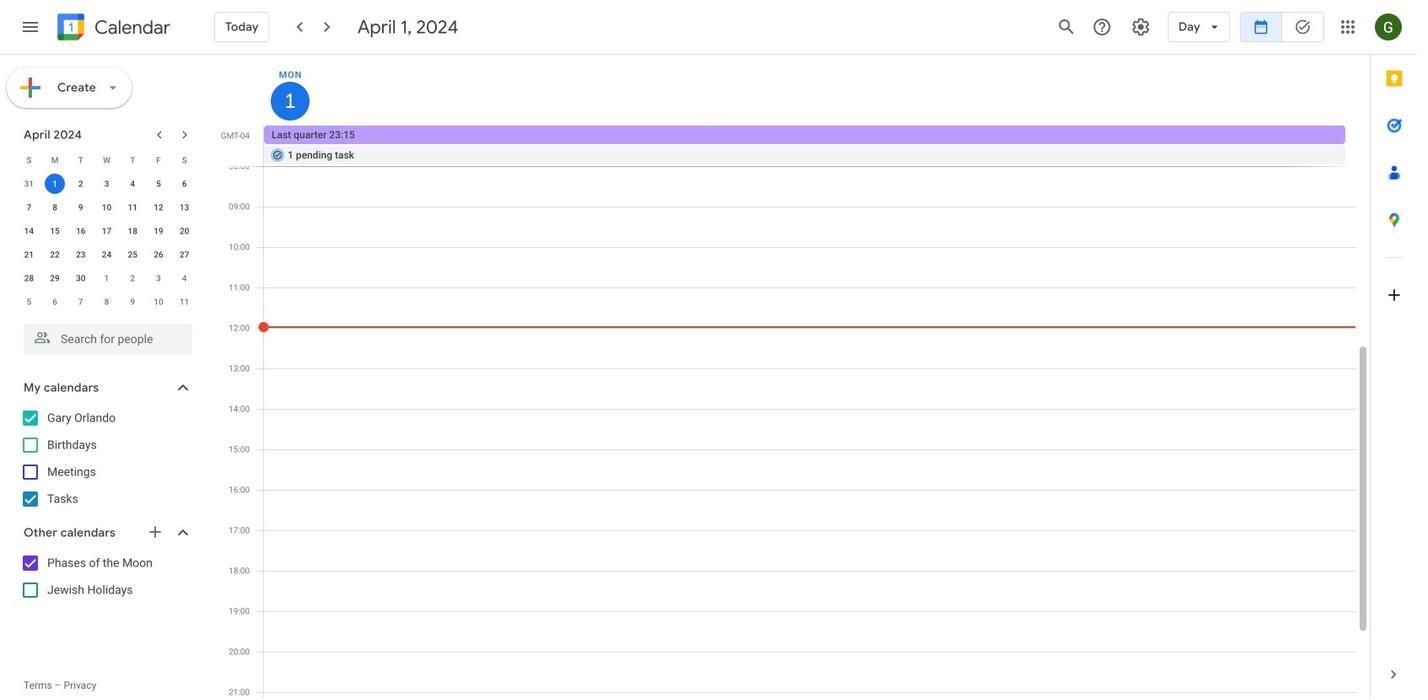 Task type: describe. For each thing, give the bounding box(es) containing it.
main drawer image
[[20, 17, 40, 37]]

other calendars list
[[3, 550, 209, 604]]

Search for people text field
[[34, 324, 182, 354]]

24 element
[[97, 245, 117, 265]]

2 element
[[71, 174, 91, 194]]

17 element
[[97, 221, 117, 241]]

may 11 element
[[174, 292, 195, 312]]

8 element
[[45, 197, 65, 218]]

11 element
[[122, 197, 143, 218]]

april 2024 grid
[[16, 148, 197, 314]]

15 element
[[45, 221, 65, 241]]

may 1 element
[[97, 268, 117, 288]]

cell inside april 2024 grid
[[42, 172, 68, 196]]

1, today element
[[45, 174, 65, 194]]

28 element
[[19, 268, 39, 288]]

my calendars list
[[3, 405, 209, 513]]

29 element
[[45, 268, 65, 288]]

5 element
[[148, 174, 169, 194]]

may 4 element
[[174, 268, 195, 288]]

25 element
[[122, 245, 143, 265]]

21 element
[[19, 245, 39, 265]]

22 element
[[45, 245, 65, 265]]

may 7 element
[[71, 292, 91, 312]]

monday, april 1, today element
[[271, 82, 310, 121]]

may 3 element
[[148, 268, 169, 288]]

heading inside calendar element
[[91, 17, 170, 38]]

23 element
[[71, 245, 91, 265]]

16 element
[[71, 221, 91, 241]]

3 element
[[97, 174, 117, 194]]

march 31 element
[[19, 174, 39, 194]]

calendar element
[[54, 10, 170, 47]]

may 6 element
[[45, 292, 65, 312]]

18 element
[[122, 221, 143, 241]]

4 element
[[122, 174, 143, 194]]

26 element
[[148, 245, 169, 265]]

20 element
[[174, 221, 195, 241]]



Task type: locate. For each thing, give the bounding box(es) containing it.
add other calendars image
[[147, 524, 164, 541]]

13 element
[[174, 197, 195, 218]]

may 5 element
[[19, 292, 39, 312]]

row group
[[16, 172, 197, 314]]

settings menu image
[[1130, 17, 1151, 37]]

row
[[256, 126, 1370, 166], [16, 148, 197, 172], [16, 172, 197, 196], [16, 196, 197, 219], [16, 219, 197, 243], [16, 243, 197, 267], [16, 267, 197, 290], [16, 290, 197, 314]]

12 element
[[148, 197, 169, 218]]

may 9 element
[[122, 292, 143, 312]]

may 8 element
[[97, 292, 117, 312]]

0 vertical spatial cell
[[264, 126, 1355, 166]]

19 element
[[148, 221, 169, 241]]

14 element
[[19, 221, 39, 241]]

7 element
[[19, 197, 39, 218]]

10 element
[[97, 197, 117, 218]]

0 horizontal spatial cell
[[42, 172, 68, 196]]

27 element
[[174, 245, 195, 265]]

None search field
[[0, 317, 209, 354]]

30 element
[[71, 268, 91, 288]]

cell
[[264, 126, 1355, 166], [42, 172, 68, 196]]

1 vertical spatial cell
[[42, 172, 68, 196]]

6 element
[[174, 174, 195, 194]]

heading
[[91, 17, 170, 38]]

tab list
[[1371, 55, 1417, 651]]

1 horizontal spatial cell
[[264, 126, 1355, 166]]

may 10 element
[[148, 292, 169, 312]]

9 element
[[71, 197, 91, 218]]

may 2 element
[[122, 268, 143, 288]]

grid
[[216, 55, 1370, 698]]



Task type: vqa. For each thing, say whether or not it's contained in the screenshot.
top cell
yes



